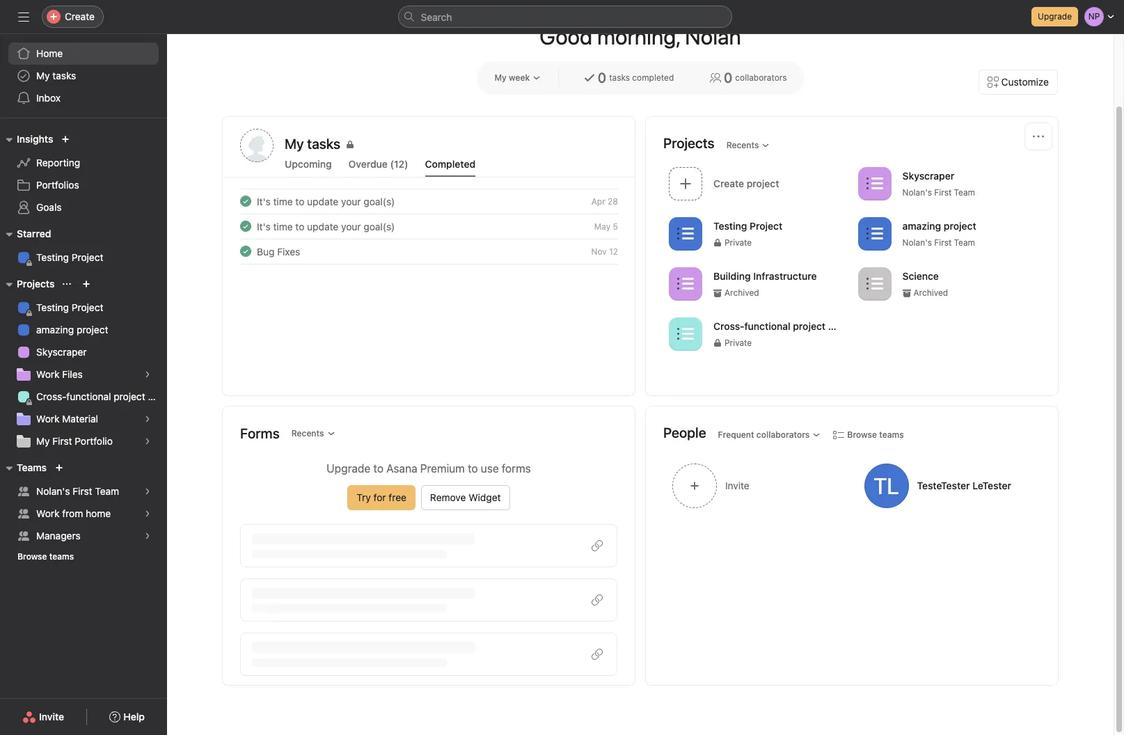 Task type: describe. For each thing, give the bounding box(es) containing it.
nolan's first team link
[[8, 481, 159, 503]]

forms
[[502, 462, 531, 475]]

completed checkbox for nov 12
[[237, 243, 254, 260]]

try for free button
[[348, 485, 416, 511]]

invite button
[[664, 455, 850, 517]]

see details, my first portfolio image
[[143, 437, 152, 446]]

1 horizontal spatial tasks
[[610, 72, 630, 83]]

good morning, nolan
[[540, 23, 742, 49]]

my week
[[495, 72, 530, 83]]

project for 2nd testing project link from the top of the page
[[72, 302, 103, 313]]

first inside teams element
[[73, 485, 92, 497]]

my first portfolio
[[36, 435, 113, 447]]

my tasks
[[285, 136, 341, 152]]

it's for may
[[257, 220, 271, 232]]

may 5
[[595, 221, 618, 232]]

nov
[[592, 246, 607, 257]]

browse teams inside teams element
[[17, 552, 74, 562]]

12
[[610, 246, 618, 257]]

to up fixes
[[296, 220, 305, 232]]

0 vertical spatial collaborators
[[736, 72, 787, 83]]

cross-functional project plan inside projects element
[[36, 391, 167, 403]]

work for work from home
[[36, 508, 60, 520]]

overdue (12)
[[349, 158, 408, 170]]

inbox link
[[8, 87, 159, 109]]

invite inside button
[[39, 711, 64, 723]]

portfolio
[[75, 435, 113, 447]]

remove widget button
[[421, 485, 510, 511]]

reporting
[[36, 157, 80, 169]]

0 vertical spatial teams
[[880, 429, 904, 440]]

testing project link inside starred element
[[8, 247, 159, 269]]

customize
[[1002, 76, 1050, 88]]

0 vertical spatial testing project
[[714, 220, 783, 232]]

skyscraper for skyscraper
[[36, 346, 87, 358]]

nov 12
[[592, 246, 618, 257]]

overdue
[[349, 158, 388, 170]]

starred element
[[0, 221, 167, 272]]

private for cross-
[[725, 337, 752, 348]]

morning,
[[598, 23, 680, 49]]

28
[[608, 196, 618, 206]]

apr
[[592, 196, 606, 206]]

week
[[509, 72, 530, 83]]

reporting link
[[8, 152, 159, 174]]

time for may
[[273, 220, 293, 232]]

1 horizontal spatial cross-functional project plan
[[714, 320, 848, 332]]

good
[[540, 23, 593, 49]]

invite inside dropdown button
[[726, 480, 750, 492]]

insights button
[[0, 131, 53, 148]]

5
[[613, 221, 618, 232]]

plan inside projects element
[[148, 391, 167, 403]]

your for apr 28
[[341, 195, 361, 207]]

starred
[[17, 228, 51, 240]]

recents for projects
[[727, 140, 759, 150]]

portfolios link
[[8, 174, 159, 196]]

premium
[[420, 462, 465, 475]]

actions image
[[1034, 131, 1045, 142]]

testing project inside starred element
[[36, 251, 103, 263]]

try
[[357, 492, 371, 504]]

use
[[481, 462, 499, 475]]

insights
[[17, 133, 53, 145]]

global element
[[0, 34, 167, 118]]

list image for building infrastructure
[[678, 275, 694, 292]]

apr 28 button
[[592, 196, 618, 206]]

upcoming
[[285, 158, 332, 170]]

time for apr
[[273, 195, 293, 207]]

work from home link
[[8, 503, 159, 525]]

apr 28
[[592, 196, 618, 206]]

project up "skyscraper" 'link'
[[77, 324, 108, 336]]

home
[[36, 47, 63, 59]]

0 vertical spatial project
[[750, 220, 783, 232]]

nolan's first team
[[36, 485, 119, 497]]

overdue (12) button
[[349, 158, 408, 177]]

archived for science
[[914, 287, 949, 298]]

free
[[389, 492, 407, 504]]

tasks completed
[[610, 72, 674, 83]]

1 vertical spatial teams
[[49, 552, 74, 562]]

customize button
[[979, 70, 1059, 95]]

nov 12 button
[[592, 246, 618, 257]]

completed
[[425, 158, 476, 170]]

Search tasks, projects, and more text field
[[398, 6, 732, 28]]

amazing for amazing project nolan's first team
[[903, 220, 942, 232]]

projects element
[[0, 272, 167, 455]]

amazing project link
[[8, 319, 159, 341]]

cross-functional project plan link
[[8, 386, 167, 408]]

upgrade for upgrade to asana premium to use forms
[[327, 462, 371, 475]]

skyscraper for skyscraper nolan's first team
[[903, 170, 955, 181]]

work files
[[36, 368, 83, 380]]

frequent
[[718, 429, 755, 440]]

my week button
[[488, 68, 548, 88]]

nolan's inside skyscraper nolan's first team
[[903, 187, 933, 197]]

0 vertical spatial functional
[[745, 320, 791, 332]]

work material
[[36, 413, 98, 425]]

goals
[[36, 201, 62, 213]]

it's time to update your goal(s) for apr 28
[[257, 195, 395, 207]]

frequent collaborators
[[718, 429, 810, 440]]

0 vertical spatial testing
[[714, 220, 748, 232]]

managers link
[[8, 525, 159, 547]]

testing for 2nd testing project link from the top of the page
[[36, 302, 69, 313]]

goal(s) for apr
[[364, 195, 395, 207]]

1 horizontal spatial browse teams button
[[828, 425, 911, 445]]

team inside amazing project nolan's first team
[[955, 237, 976, 248]]

remove
[[430, 492, 466, 504]]

bug fixes
[[257, 246, 300, 257]]

teams element
[[0, 455, 167, 570]]

asana
[[387, 462, 418, 475]]

help button
[[100, 705, 154, 730]]

amazing project nolan's first team
[[903, 220, 977, 248]]

files
[[62, 368, 83, 380]]

work material link
[[8, 408, 159, 430]]

it's time to update your goal(s) for may 5
[[257, 220, 395, 232]]

(12)
[[390, 158, 408, 170]]

list image for skyscraper
[[867, 175, 883, 192]]

first inside projects element
[[52, 435, 72, 447]]

testing for testing project link in starred element
[[36, 251, 69, 263]]

projects inside 'dropdown button'
[[17, 278, 55, 290]]

1 horizontal spatial browse teams
[[848, 429, 904, 440]]

cross- inside projects element
[[36, 391, 66, 403]]

update for apr 28
[[307, 195, 339, 207]]

from
[[62, 508, 83, 520]]

upgrade button
[[1032, 7, 1079, 26]]

your for may 5
[[341, 220, 361, 232]]

upgrade for upgrade
[[1038, 11, 1073, 22]]

upgrade to asana premium to use forms
[[327, 462, 531, 475]]

work for work files
[[36, 368, 60, 380]]

0 for collaborators
[[724, 70, 733, 86]]

it's for apr
[[257, 195, 271, 207]]

inbox
[[36, 92, 61, 104]]

material
[[62, 413, 98, 425]]

2 vertical spatial team
[[95, 485, 119, 497]]

first inside amazing project nolan's first team
[[935, 237, 952, 248]]

first inside skyscraper nolan's first team
[[935, 187, 952, 197]]



Task type: locate. For each thing, give the bounding box(es) containing it.
2 update from the top
[[307, 220, 339, 232]]

0 vertical spatial plan
[[829, 320, 848, 332]]

projects button
[[0, 276, 55, 293]]

teams
[[880, 429, 904, 440], [49, 552, 74, 562]]

1 work from the top
[[36, 368, 60, 380]]

home
[[86, 508, 111, 520]]

functional
[[745, 320, 791, 332], [66, 391, 111, 403]]

1 goal(s) from the top
[[364, 195, 395, 207]]

0 vertical spatial work
[[36, 368, 60, 380]]

testing down 'show options, current sort, top' image
[[36, 302, 69, 313]]

0 vertical spatial completed checkbox
[[237, 193, 254, 210]]

1 vertical spatial invite
[[39, 711, 64, 723]]

time right completed image
[[273, 195, 293, 207]]

amazing down skyscraper nolan's first team at the top right of the page
[[903, 220, 942, 232]]

private
[[725, 237, 752, 248], [725, 337, 752, 348]]

projects
[[664, 135, 715, 151], [17, 278, 55, 290]]

cross- down work files
[[36, 391, 66, 403]]

tasks inside global element
[[52, 70, 76, 81]]

private down the building
[[725, 337, 752, 348]]

0 vertical spatial upgrade
[[1038, 11, 1073, 22]]

1 completed image from the top
[[237, 218, 254, 235]]

first up science
[[935, 237, 952, 248]]

testing project inside projects element
[[36, 302, 103, 313]]

team
[[955, 187, 976, 197], [955, 237, 976, 248], [95, 485, 119, 497]]

my for my week
[[495, 72, 507, 83]]

recents right forms
[[292, 428, 324, 439]]

my up the 'teams'
[[36, 435, 50, 447]]

list image for science
[[867, 275, 883, 292]]

0 horizontal spatial archived
[[725, 287, 760, 298]]

try for free
[[357, 492, 407, 504]]

0 vertical spatial time
[[273, 195, 293, 207]]

first up the work from home link in the left bottom of the page
[[73, 485, 92, 497]]

0 vertical spatial browse
[[848, 429, 877, 440]]

work files link
[[8, 364, 159, 386]]

starred button
[[0, 226, 51, 242]]

1 vertical spatial cross-functional project plan
[[36, 391, 167, 403]]

project
[[944, 220, 977, 232], [793, 320, 826, 332], [77, 324, 108, 336], [114, 391, 145, 403]]

team down skyscraper nolan's first team at the top right of the page
[[955, 237, 976, 248]]

it's right completed image
[[257, 195, 271, 207]]

1 it's time to update your goal(s) from the top
[[257, 195, 395, 207]]

0 horizontal spatial functional
[[66, 391, 111, 403]]

fixes
[[277, 246, 300, 257]]

tasks left 'completed'
[[610, 72, 630, 83]]

0 vertical spatial skyscraper
[[903, 170, 955, 181]]

browse inside teams element
[[17, 552, 47, 562]]

see details, nolan's first team image
[[143, 488, 152, 496]]

0 horizontal spatial plan
[[148, 391, 167, 403]]

private up the building
[[725, 237, 752, 248]]

see details, managers image
[[143, 532, 152, 540]]

team up amazing project nolan's first team at the top
[[955, 187, 976, 197]]

1 horizontal spatial functional
[[745, 320, 791, 332]]

upgrade inside button
[[1038, 11, 1073, 22]]

list image for cross-functional project plan
[[678, 326, 694, 342]]

2 vertical spatial project
[[72, 302, 103, 313]]

project down infrastructure
[[793, 320, 826, 332]]

1 horizontal spatial list image
[[867, 225, 883, 242]]

1 archived from the left
[[725, 287, 760, 298]]

completed button
[[425, 158, 476, 177]]

see details, work files image
[[143, 371, 152, 379]]

0 vertical spatial browse teams button
[[828, 425, 911, 445]]

cross-functional project plan down infrastructure
[[714, 320, 848, 332]]

0 down nolan
[[724, 70, 733, 86]]

1 0 from the left
[[598, 70, 607, 86]]

0 vertical spatial cross-
[[714, 320, 745, 332]]

work for work material
[[36, 413, 60, 425]]

0 vertical spatial team
[[955, 187, 976, 197]]

cross- down the building
[[714, 320, 745, 332]]

archived
[[725, 287, 760, 298], [914, 287, 949, 298]]

amazing for amazing project
[[36, 324, 74, 336]]

2 it's from the top
[[257, 220, 271, 232]]

3 work from the top
[[36, 508, 60, 520]]

1 vertical spatial team
[[955, 237, 976, 248]]

for
[[374, 492, 386, 504]]

0 vertical spatial it's
[[257, 195, 271, 207]]

1 horizontal spatial recents button
[[721, 135, 777, 155]]

functional inside projects element
[[66, 391, 111, 403]]

1 vertical spatial private
[[725, 337, 752, 348]]

invite
[[726, 480, 750, 492], [39, 711, 64, 723]]

1 vertical spatial amazing
[[36, 324, 74, 336]]

portfolios
[[36, 179, 79, 191]]

remove widget
[[430, 492, 501, 504]]

1 vertical spatial upgrade
[[327, 462, 371, 475]]

nolan
[[685, 23, 742, 49]]

testing down "create project"
[[714, 220, 748, 232]]

1 horizontal spatial upgrade
[[1038, 11, 1073, 22]]

my inside projects element
[[36, 435, 50, 447]]

browse teams button
[[828, 425, 911, 445], [11, 547, 80, 567]]

my for my tasks
[[36, 70, 50, 81]]

1 horizontal spatial projects
[[664, 135, 715, 151]]

work up 'managers' in the bottom of the page
[[36, 508, 60, 520]]

skyscraper up work files
[[36, 346, 87, 358]]

1 horizontal spatial skyscraper
[[903, 170, 955, 181]]

my for my first portfolio
[[36, 435, 50, 447]]

amazing inside amazing project link
[[36, 324, 74, 336]]

work left files
[[36, 368, 60, 380]]

1 vertical spatial functional
[[66, 391, 111, 403]]

1 horizontal spatial cross-
[[714, 320, 745, 332]]

completed image for bug
[[237, 243, 254, 260]]

completed
[[633, 72, 674, 83]]

1 vertical spatial testing project
[[36, 251, 103, 263]]

amazing inside amazing project nolan's first team
[[903, 220, 942, 232]]

1 vertical spatial goal(s)
[[364, 220, 395, 232]]

0 horizontal spatial cross-
[[36, 391, 66, 403]]

amazing up "skyscraper" 'link'
[[36, 324, 74, 336]]

recents button for forms
[[285, 424, 342, 444]]

help
[[123, 711, 145, 723]]

nolan's up amazing project nolan's first team at the top
[[903, 187, 933, 197]]

2 private from the top
[[725, 337, 752, 348]]

work
[[36, 368, 60, 380], [36, 413, 60, 425], [36, 508, 60, 520]]

nolan's inside amazing project nolan's first team
[[903, 237, 933, 248]]

completed image down completed image
[[237, 218, 254, 235]]

1 vertical spatial recents button
[[285, 424, 342, 444]]

first down "work material"
[[52, 435, 72, 447]]

amazing project
[[36, 324, 108, 336]]

archived down the building
[[725, 287, 760, 298]]

functional down work files link
[[66, 391, 111, 403]]

0 vertical spatial invite
[[726, 480, 750, 492]]

0 horizontal spatial browse teams
[[17, 552, 74, 562]]

skyscraper inside skyscraper nolan's first team
[[903, 170, 955, 181]]

testetester letester
[[918, 480, 1012, 492]]

cross-functional project plan down work files link
[[36, 391, 167, 403]]

testing inside projects element
[[36, 302, 69, 313]]

completed image
[[237, 218, 254, 235], [237, 243, 254, 260]]

update for may 5
[[307, 220, 339, 232]]

1 testing project link from the top
[[8, 247, 159, 269]]

functional down building infrastructure
[[745, 320, 791, 332]]

0 vertical spatial testing project link
[[8, 247, 159, 269]]

new image
[[62, 135, 70, 143]]

testing project up 'show options, current sort, top' image
[[36, 251, 103, 263]]

collaborators
[[736, 72, 787, 83], [757, 429, 810, 440]]

0 horizontal spatial invite
[[39, 711, 64, 723]]

completed checkbox for apr 28
[[237, 193, 254, 210]]

update
[[307, 195, 339, 207], [307, 220, 339, 232]]

1 it's from the top
[[257, 195, 271, 207]]

first
[[935, 187, 952, 197], [935, 237, 952, 248], [52, 435, 72, 447], [73, 485, 92, 497]]

testing project link down the new project or portfolio icon on the left top of page
[[8, 297, 159, 319]]

1 horizontal spatial invite
[[726, 480, 750, 492]]

0 vertical spatial projects
[[664, 135, 715, 151]]

building infrastructure
[[714, 270, 817, 282]]

add profile photo image
[[240, 129, 274, 162]]

1 vertical spatial completed checkbox
[[237, 218, 254, 235]]

1 vertical spatial testing project link
[[8, 297, 159, 319]]

1 vertical spatial your
[[341, 220, 361, 232]]

work inside teams element
[[36, 508, 60, 520]]

0 left tasks completed
[[598, 70, 607, 86]]

collaborators down nolan
[[736, 72, 787, 83]]

2 vertical spatial completed checkbox
[[237, 243, 254, 260]]

nolan's
[[903, 187, 933, 197], [903, 237, 933, 248], [36, 485, 70, 497]]

project up amazing project link
[[72, 302, 103, 313]]

testing project link
[[8, 247, 159, 269], [8, 297, 159, 319]]

2 vertical spatial work
[[36, 508, 60, 520]]

1 horizontal spatial teams
[[880, 429, 904, 440]]

managers
[[36, 530, 81, 542]]

testing
[[714, 220, 748, 232], [36, 251, 69, 263], [36, 302, 69, 313]]

2 your from the top
[[341, 220, 361, 232]]

0 horizontal spatial skyscraper
[[36, 346, 87, 358]]

create
[[65, 10, 95, 22]]

1 vertical spatial testing
[[36, 251, 69, 263]]

widget
[[469, 492, 501, 504]]

1 vertical spatial project
[[72, 251, 103, 263]]

testing inside starred element
[[36, 251, 69, 263]]

0 vertical spatial update
[[307, 195, 339, 207]]

skyscraper link
[[8, 341, 159, 364]]

tasks
[[52, 70, 76, 81], [610, 72, 630, 83]]

plan
[[829, 320, 848, 332], [148, 391, 167, 403]]

2 list image from the left
[[867, 225, 883, 242]]

skyscraper nolan's first team
[[903, 170, 976, 197]]

2 goal(s) from the top
[[364, 220, 395, 232]]

it's up bug at the top of the page
[[257, 220, 271, 232]]

archived down science
[[914, 287, 949, 298]]

project up the new project or portfolio icon on the left top of page
[[72, 251, 103, 263]]

teams button
[[0, 460, 47, 476]]

recents button for projects
[[721, 135, 777, 155]]

2 vertical spatial testing
[[36, 302, 69, 313]]

list image for amazing project
[[867, 225, 883, 242]]

1 private from the top
[[725, 237, 752, 248]]

1 update from the top
[[307, 195, 339, 207]]

0 horizontal spatial projects
[[17, 278, 55, 290]]

0 vertical spatial cross-functional project plan
[[714, 320, 848, 332]]

1 vertical spatial update
[[307, 220, 339, 232]]

work left material
[[36, 413, 60, 425]]

1 vertical spatial time
[[273, 220, 293, 232]]

recents button right forms
[[285, 424, 342, 444]]

archived for building infrastructure
[[725, 287, 760, 298]]

work from home
[[36, 508, 111, 520]]

1 vertical spatial nolan's
[[903, 237, 933, 248]]

1 list image from the left
[[678, 225, 694, 242]]

completed image
[[237, 193, 254, 210]]

building
[[714, 270, 751, 282]]

1 horizontal spatial 0
[[724, 70, 733, 86]]

completed image for it's
[[237, 218, 254, 235]]

new project or portfolio image
[[82, 280, 91, 288]]

testing project link up the new project or portfolio icon on the left top of page
[[8, 247, 159, 269]]

it's time to update your goal(s) up fixes
[[257, 220, 395, 232]]

1 horizontal spatial amazing
[[903, 220, 942, 232]]

teams
[[17, 462, 47, 474]]

completed checkbox down completed image
[[237, 218, 254, 235]]

insights element
[[0, 127, 167, 221]]

collaborators inside dropdown button
[[757, 429, 810, 440]]

0 vertical spatial your
[[341, 195, 361, 207]]

project inside amazing project nolan's first team
[[944, 220, 977, 232]]

completed checkbox for may 5
[[237, 218, 254, 235]]

upcoming button
[[285, 158, 332, 177]]

goal(s) for may
[[364, 220, 395, 232]]

goals link
[[8, 196, 159, 219]]

skyscraper up amazing project nolan's first team at the top
[[903, 170, 955, 181]]

it's time to update your goal(s) down upcoming button
[[257, 195, 395, 207]]

1 vertical spatial recents
[[292, 428, 324, 439]]

list image
[[678, 225, 694, 242], [867, 225, 883, 242]]

1 time from the top
[[273, 195, 293, 207]]

3 completed checkbox from the top
[[237, 243, 254, 260]]

my tasks link
[[8, 65, 159, 87]]

2 it's time to update your goal(s) from the top
[[257, 220, 395, 232]]

invite button
[[13, 705, 73, 730]]

0 horizontal spatial teams
[[49, 552, 74, 562]]

2 time from the top
[[273, 220, 293, 232]]

1 vertical spatial it's time to update your goal(s)
[[257, 220, 395, 232]]

2 0 from the left
[[724, 70, 733, 86]]

infrastructure
[[754, 270, 817, 282]]

my inside global element
[[36, 70, 50, 81]]

my up inbox
[[36, 70, 50, 81]]

2 testing project link from the top
[[8, 297, 159, 319]]

hide sidebar image
[[18, 11, 29, 22]]

nolan's up science
[[903, 237, 933, 248]]

team inside skyscraper nolan's first team
[[955, 187, 976, 197]]

nolan's inside teams element
[[36, 485, 70, 497]]

see details, work material image
[[143, 415, 152, 423]]

testing project down the create project link
[[714, 220, 783, 232]]

1 vertical spatial plan
[[148, 391, 167, 403]]

0 for tasks completed
[[598, 70, 607, 86]]

forms
[[240, 426, 280, 442]]

0 horizontal spatial cross-functional project plan
[[36, 391, 167, 403]]

0 vertical spatial nolan's
[[903, 187, 933, 197]]

my first portfolio link
[[8, 430, 159, 453]]

1 vertical spatial browse
[[17, 552, 47, 562]]

1 horizontal spatial browse
[[848, 429, 877, 440]]

skyscraper inside 'link'
[[36, 346, 87, 358]]

time up bug fixes
[[273, 220, 293, 232]]

my tasks
[[36, 70, 76, 81]]

show options, current sort, top image
[[63, 280, 71, 288]]

0 horizontal spatial recents button
[[285, 424, 342, 444]]

science
[[903, 270, 939, 282]]

project down skyscraper nolan's first team at the top right of the page
[[944, 220, 977, 232]]

may
[[595, 221, 611, 232]]

upgrade
[[1038, 11, 1073, 22], [327, 462, 371, 475]]

project down the create project link
[[750, 220, 783, 232]]

1 vertical spatial completed image
[[237, 243, 254, 260]]

0 horizontal spatial recents
[[292, 428, 324, 439]]

create button
[[42, 6, 104, 28]]

create project
[[714, 177, 780, 189]]

completed checkbox left bug at the top of the page
[[237, 243, 254, 260]]

collaborators right "frequent"
[[757, 429, 810, 440]]

home link
[[8, 42, 159, 65]]

testing down starred
[[36, 251, 69, 263]]

0 horizontal spatial browse teams button
[[11, 547, 80, 567]]

1 your from the top
[[341, 195, 361, 207]]

testing project up amazing project
[[36, 302, 103, 313]]

2 vertical spatial testing project
[[36, 302, 103, 313]]

completed image left bug at the top of the page
[[237, 243, 254, 260]]

browse teams button inside teams element
[[11, 547, 80, 567]]

1 horizontal spatial recents
[[727, 140, 759, 150]]

2 completed image from the top
[[237, 243, 254, 260]]

1 horizontal spatial plan
[[829, 320, 848, 332]]

0 vertical spatial recents
[[727, 140, 759, 150]]

frequent collaborators button
[[712, 425, 828, 445]]

testing project
[[714, 220, 783, 232], [36, 251, 103, 263], [36, 302, 103, 313]]

project down see details, work files image
[[114, 391, 145, 403]]

2 vertical spatial nolan's
[[36, 485, 70, 497]]

project for testing project link in starred element
[[72, 251, 103, 263]]

bug
[[257, 246, 275, 257]]

1 horizontal spatial archived
[[914, 287, 949, 298]]

recents button
[[721, 135, 777, 155], [285, 424, 342, 444]]

testetester letester button
[[856, 455, 1042, 517]]

1 vertical spatial browse teams button
[[11, 547, 80, 567]]

0 horizontal spatial upgrade
[[327, 462, 371, 475]]

my left week
[[495, 72, 507, 83]]

my inside dropdown button
[[495, 72, 507, 83]]

0 horizontal spatial browse
[[17, 552, 47, 562]]

1 vertical spatial it's
[[257, 220, 271, 232]]

browse teams image
[[55, 464, 63, 472]]

recents for forms
[[292, 428, 324, 439]]

see details, work from home image
[[143, 510, 152, 518]]

team up home
[[95, 485, 119, 497]]

1 vertical spatial projects
[[17, 278, 55, 290]]

to down upcoming button
[[296, 195, 305, 207]]

2 completed checkbox from the top
[[237, 218, 254, 235]]

recents
[[727, 140, 759, 150], [292, 428, 324, 439]]

to left the use
[[468, 462, 478, 475]]

project inside starred element
[[72, 251, 103, 263]]

0 vertical spatial it's time to update your goal(s)
[[257, 195, 395, 207]]

list image
[[867, 175, 883, 192], [678, 275, 694, 292], [867, 275, 883, 292], [678, 326, 694, 342]]

completed checkbox down add profile photo
[[237, 193, 254, 210]]

0 horizontal spatial tasks
[[52, 70, 76, 81]]

0 horizontal spatial list image
[[678, 225, 694, 242]]

create project link
[[664, 162, 853, 207]]

2 archived from the left
[[914, 287, 949, 298]]

may 5 button
[[595, 221, 618, 232]]

0 vertical spatial amazing
[[903, 220, 942, 232]]

first up amazing project nolan's first team at the top
[[935, 187, 952, 197]]

tasks down 'home'
[[52, 70, 76, 81]]

to left asana
[[374, 462, 384, 475]]

0
[[598, 70, 607, 86], [724, 70, 733, 86]]

0 horizontal spatial amazing
[[36, 324, 74, 336]]

recents up "create project"
[[727, 140, 759, 150]]

2 work from the top
[[36, 413, 60, 425]]

list image for testing project
[[678, 225, 694, 242]]

1 vertical spatial skyscraper
[[36, 346, 87, 358]]

Completed checkbox
[[237, 193, 254, 210], [237, 218, 254, 235], [237, 243, 254, 260]]

0 vertical spatial completed image
[[237, 218, 254, 235]]

people
[[664, 424, 707, 441]]

nolan's down browse teams icon
[[36, 485, 70, 497]]

cross-
[[714, 320, 745, 332], [36, 391, 66, 403]]

recents button up "create project"
[[721, 135, 777, 155]]

1 completed checkbox from the top
[[237, 193, 254, 210]]

private for testing
[[725, 237, 752, 248]]

0 vertical spatial recents button
[[721, 135, 777, 155]]



Task type: vqa. For each thing, say whether or not it's contained in the screenshot.
Doing to the bottom
no



